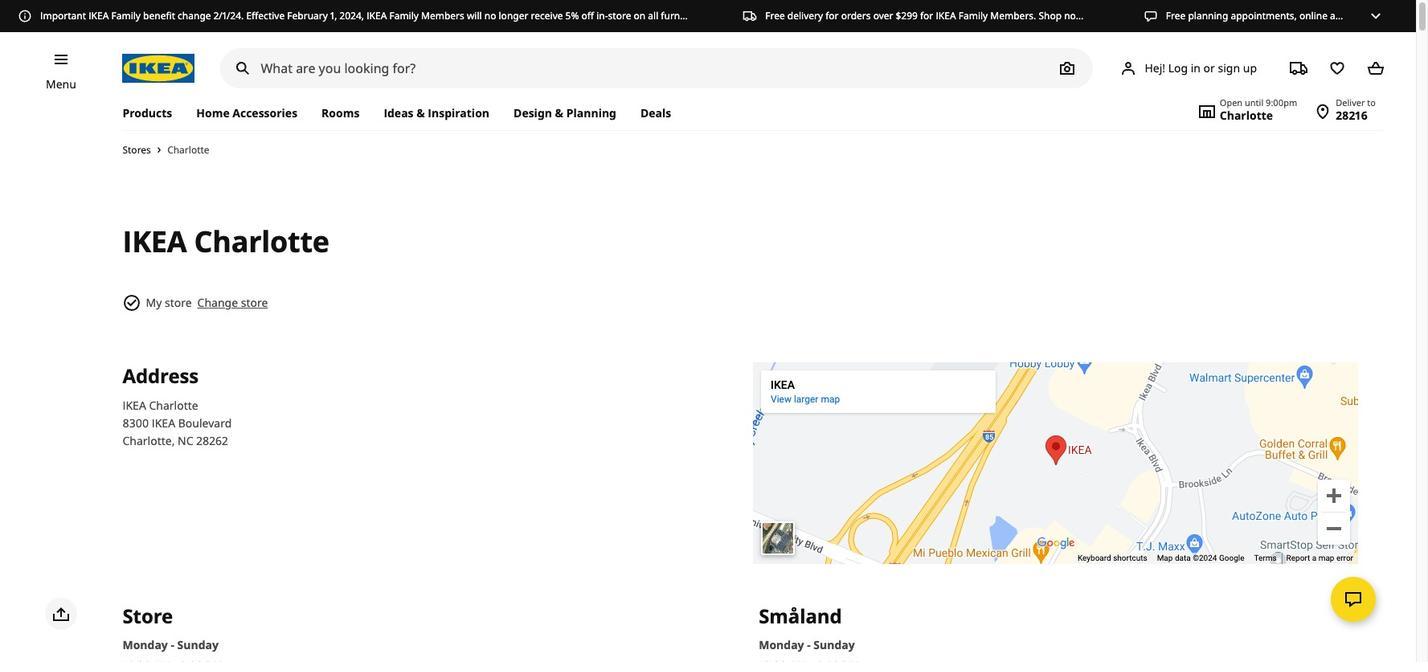 Task type: vqa. For each thing, say whether or not it's contained in the screenshot.
Product Recalls
no



Task type: describe. For each thing, give the bounding box(es) containing it.
toggle image
[[1364, 3, 1390, 29]]

or
[[1204, 60, 1216, 75]]

free delivery for orders over $299 for ikea family members. shop now through feb 3 link
[[743, 9, 1150, 23]]

stores
[[123, 143, 151, 157]]

change
[[178, 9, 211, 23]]

in
[[1192, 60, 1201, 75]]

online
[[1300, 9, 1328, 23]]

address
[[123, 363, 199, 389]]

learn
[[754, 9, 780, 23]]

deals link
[[629, 96, 684, 130]]

products link
[[123, 96, 184, 130]]

monday for store
[[123, 638, 168, 653]]

- for småland
[[808, 638, 811, 653]]

charlotte up change
[[194, 222, 330, 261]]

ikea inside free delivery for orders over $299 for ikea family members. shop now through feb 3 link
[[936, 9, 957, 23]]

2 for from the left
[[921, 9, 934, 23]]

1 in- from the left
[[597, 9, 608, 23]]

ikea right 2024,
[[367, 9, 387, 23]]

open until 9:00pm charlotte
[[1221, 97, 1298, 123]]

free delivery for orders over $299 for ikea family members. shop now through feb 3
[[766, 9, 1150, 23]]

charlotte,
[[123, 433, 175, 448]]

store right 'online'
[[1362, 9, 1385, 23]]

9:00pm
[[1267, 97, 1298, 109]]

2 in- from the left
[[1351, 9, 1362, 23]]

1,
[[330, 9, 337, 23]]

hej! log in or sign up
[[1145, 60, 1258, 75]]

store left on at left top
[[608, 9, 632, 23]]

$299
[[896, 9, 918, 23]]

benefit
[[143, 9, 175, 23]]

important ikea family benefit change 2/1/24. effective february 1, 2024, ikea family members will no longer receive 5% off in-store on all furniture and décor. learn more
[[40, 9, 807, 23]]

boulevard
[[178, 416, 232, 431]]

design & planning link
[[502, 96, 629, 130]]

open
[[1221, 97, 1243, 109]]

2 family from the left
[[390, 9, 419, 23]]

2 and from the left
[[1331, 9, 1348, 23]]

orders
[[842, 9, 871, 23]]

ikea right important
[[89, 9, 109, 23]]

1 and from the left
[[704, 9, 722, 23]]

change
[[197, 295, 238, 310]]

& for design
[[555, 105, 564, 121]]

ikea up charlotte,
[[152, 416, 175, 431]]

3
[[1145, 9, 1150, 23]]

appointments,
[[1232, 9, 1298, 23]]

store right change
[[241, 295, 268, 310]]

deliver to 28216
[[1337, 97, 1377, 123]]

1 family from the left
[[111, 9, 141, 23]]

up
[[1244, 60, 1258, 75]]

hej! log in or sign up link
[[1100, 52, 1277, 84]]

1 for from the left
[[826, 9, 839, 23]]

accessories
[[233, 105, 298, 121]]

Search by product text field
[[221, 48, 1094, 88]]

charlotte inside open until 9:00pm charlotte
[[1221, 108, 1274, 123]]

receive
[[531, 9, 563, 23]]

stores link
[[123, 143, 151, 157]]

ikea up 8300
[[123, 398, 146, 413]]

free for free planning appointments, online and in-store
[[1167, 9, 1186, 23]]

sunday for store
[[177, 638, 219, 653]]

ideas
[[384, 105, 414, 121]]

log
[[1169, 60, 1189, 75]]

2024,
[[340, 9, 364, 23]]

no
[[485, 9, 496, 23]]

on
[[634, 9, 646, 23]]

- for store
[[171, 638, 174, 653]]

sign
[[1219, 60, 1241, 75]]

free planning appointments, online and in-store
[[1167, 9, 1385, 23]]

to
[[1368, 97, 1377, 109]]

home
[[196, 105, 230, 121]]

rooms link
[[310, 96, 372, 130]]

menu
[[46, 76, 76, 92]]

hej!
[[1145, 60, 1166, 75]]

nc
[[178, 433, 193, 448]]

décor.
[[724, 9, 752, 23]]

until
[[1246, 97, 1264, 109]]

rooms
[[322, 105, 360, 121]]

planning
[[567, 105, 617, 121]]



Task type: locate. For each thing, give the bounding box(es) containing it.
1 horizontal spatial monday
[[759, 638, 805, 653]]

for
[[826, 9, 839, 23], [921, 9, 934, 23]]

- down "store"
[[171, 638, 174, 653]]

family
[[111, 9, 141, 23], [390, 9, 419, 23], [959, 9, 988, 23]]

monday down "store"
[[123, 638, 168, 653]]

28216
[[1337, 108, 1369, 123]]

ikea logotype, go to start page image
[[123, 54, 195, 83]]

now
[[1065, 9, 1084, 23]]

1 horizontal spatial free
[[1167, 9, 1186, 23]]

inspiration
[[428, 105, 490, 121]]

0 horizontal spatial in-
[[597, 9, 608, 23]]

february
[[287, 9, 328, 23]]

1 horizontal spatial in-
[[1351, 9, 1362, 23]]

ikea charlotte 8300 ikea boulevard charlotte, nc 28262
[[123, 398, 232, 448]]

store right my
[[165, 295, 192, 310]]

2 monday - sunday from the left
[[759, 638, 855, 653]]

family left members.
[[959, 9, 988, 23]]

in- left toggle icon
[[1351, 9, 1362, 23]]

design & planning
[[514, 105, 617, 121]]

1 horizontal spatial monday - sunday
[[759, 638, 855, 653]]

free inside free delivery for orders over $299 for ikea family members. shop now through feb 3 link
[[766, 9, 785, 23]]

and
[[704, 9, 722, 23], [1331, 9, 1348, 23]]

free
[[766, 9, 785, 23], [1167, 9, 1186, 23]]

1 horizontal spatial &
[[555, 105, 564, 121]]

store
[[608, 9, 632, 23], [1362, 9, 1385, 23], [165, 295, 192, 310], [241, 295, 268, 310]]

will
[[467, 9, 482, 23]]

ideas & inspiration
[[384, 105, 490, 121]]

monday down småland
[[759, 638, 805, 653]]

1 horizontal spatial sunday
[[814, 638, 855, 653]]

1 horizontal spatial -
[[808, 638, 811, 653]]

charlotte down address
[[149, 398, 198, 413]]

1 horizontal spatial for
[[921, 9, 934, 23]]

2/1/24.
[[214, 9, 244, 23]]

free left delivery
[[766, 9, 785, 23]]

1 & from the left
[[417, 105, 425, 121]]

ideas & inspiration link
[[372, 96, 502, 130]]

2 & from the left
[[555, 105, 564, 121]]

furniture
[[661, 9, 702, 23]]

through
[[1087, 9, 1123, 23]]

sunday
[[177, 638, 219, 653], [814, 638, 855, 653]]

3 family from the left
[[959, 9, 988, 23]]

shop
[[1039, 9, 1062, 23]]

& right design
[[555, 105, 564, 121]]

0 horizontal spatial and
[[704, 9, 722, 23]]

in-
[[597, 9, 608, 23], [1351, 9, 1362, 23]]

ikea right $299
[[936, 9, 957, 23]]

0 horizontal spatial monday - sunday
[[123, 638, 219, 653]]

2 - from the left
[[808, 638, 811, 653]]

1 sunday from the left
[[177, 638, 219, 653]]

monday - sunday for småland
[[759, 638, 855, 653]]

charlotte inside ikea charlotte 8300 ikea boulevard charlotte, nc 28262
[[149, 398, 198, 413]]

home accessories link
[[184, 96, 310, 130]]

charlotte down home
[[167, 143, 210, 157]]

ikea
[[89, 9, 109, 23], [367, 9, 387, 23], [936, 9, 957, 23], [123, 222, 187, 261], [123, 398, 146, 413], [152, 416, 175, 431]]

free inside free planning appointments, online and in-store link
[[1167, 9, 1186, 23]]

over
[[874, 9, 894, 23]]

sunday for småland
[[814, 638, 855, 653]]

-
[[171, 638, 174, 653], [808, 638, 811, 653]]

products
[[123, 105, 172, 121]]

and right 'online'
[[1331, 9, 1348, 23]]

monday - sunday
[[123, 638, 219, 653], [759, 638, 855, 653]]

for left orders
[[826, 9, 839, 23]]

in- right off
[[597, 9, 608, 23]]

delivery
[[788, 9, 824, 23]]

free planning appointments, online and in-store link
[[1144, 9, 1385, 23]]

0 horizontal spatial monday
[[123, 638, 168, 653]]

members
[[421, 9, 465, 23]]

&
[[417, 105, 425, 121], [555, 105, 564, 121]]

family left benefit
[[111, 9, 141, 23]]

1 free from the left
[[766, 9, 785, 23]]

monday
[[123, 638, 168, 653], [759, 638, 805, 653]]

important ikea family benefit change 2/1/24. effective february 1, 2024, ikea family members will no longer receive 5% off in-store on all furniture and décor. learn more link
[[18, 9, 807, 23]]

planning
[[1189, 9, 1229, 23]]

- down småland
[[808, 638, 811, 653]]

ikea charlotte
[[123, 222, 330, 261]]

monday - sunday down småland
[[759, 638, 855, 653]]

0 horizontal spatial &
[[417, 105, 425, 121]]

& right the ideas
[[417, 105, 425, 121]]

& for ideas
[[417, 105, 425, 121]]

my store change store
[[146, 295, 268, 310]]

1 horizontal spatial family
[[390, 9, 419, 23]]

monday - sunday down "store"
[[123, 638, 219, 653]]

off
[[582, 9, 594, 23]]

my
[[146, 295, 162, 310]]

0 horizontal spatial sunday
[[177, 638, 219, 653]]

deals
[[641, 105, 672, 121]]

store
[[123, 603, 173, 629]]

feb
[[1126, 9, 1142, 23]]

more
[[783, 9, 807, 23]]

2 free from the left
[[1167, 9, 1186, 23]]

ikea up my
[[123, 222, 187, 261]]

2 monday from the left
[[759, 638, 805, 653]]

free for free delivery for orders over $299 for ikea family members. shop now through feb 3
[[766, 9, 785, 23]]

for right $299
[[921, 9, 934, 23]]

charlotte down "up"
[[1221, 108, 1274, 123]]

1 monday from the left
[[123, 638, 168, 653]]

0 horizontal spatial family
[[111, 9, 141, 23]]

members.
[[991, 9, 1037, 23]]

design
[[514, 105, 552, 121]]

charlotte
[[1221, 108, 1274, 123], [167, 143, 210, 157], [194, 222, 330, 261], [149, 398, 198, 413]]

monday - sunday for store
[[123, 638, 219, 653]]

important
[[40, 9, 86, 23]]

5%
[[566, 9, 579, 23]]

1 monday - sunday from the left
[[123, 638, 219, 653]]

menu button
[[46, 76, 76, 93]]

0 horizontal spatial for
[[826, 9, 839, 23]]

and left the 'décor.'
[[704, 9, 722, 23]]

småland
[[759, 603, 842, 629]]

family left members
[[390, 9, 419, 23]]

28262
[[196, 433, 228, 448]]

1 - from the left
[[171, 638, 174, 653]]

0 horizontal spatial -
[[171, 638, 174, 653]]

deliver
[[1337, 97, 1366, 109]]

free right 3
[[1167, 9, 1186, 23]]

monday for småland
[[759, 638, 805, 653]]

longer
[[499, 9, 529, 23]]

all
[[648, 9, 659, 23]]

home accessories
[[196, 105, 298, 121]]

effective
[[246, 9, 285, 23]]

2 horizontal spatial family
[[959, 9, 988, 23]]

0 horizontal spatial free
[[766, 9, 785, 23]]

None search field
[[221, 48, 1094, 88]]

2 sunday from the left
[[814, 638, 855, 653]]

1 horizontal spatial and
[[1331, 9, 1348, 23]]

8300
[[123, 416, 149, 431]]



